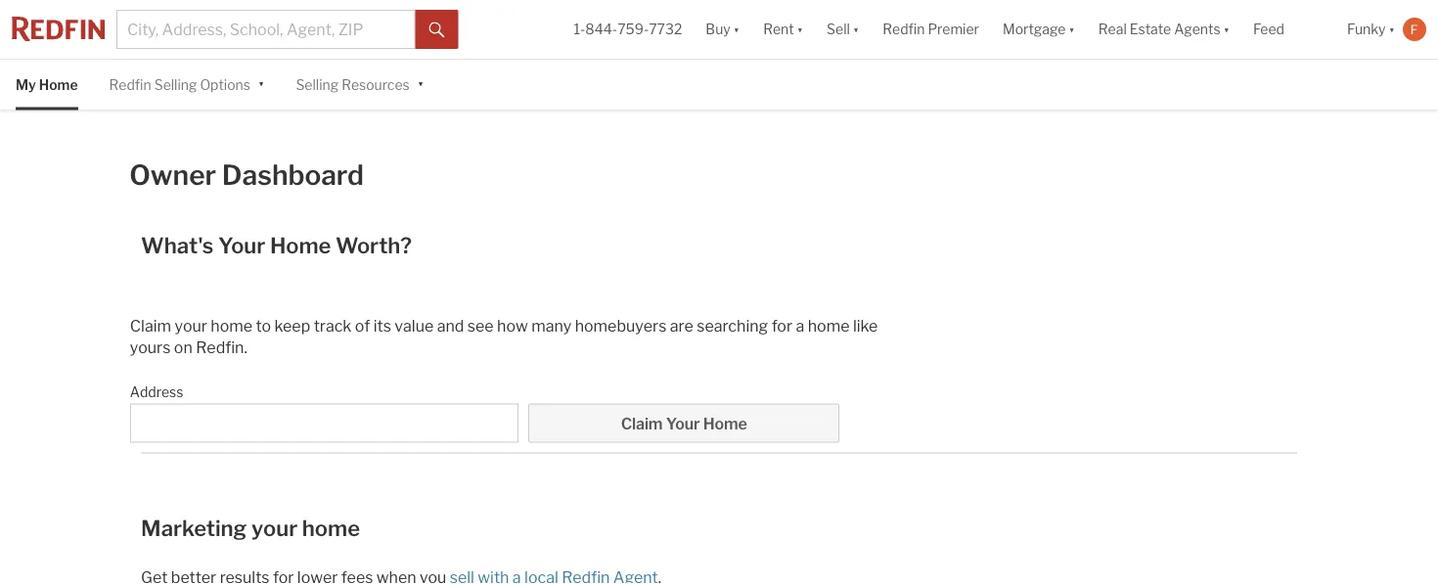 Task type: vqa. For each thing, say whether or not it's contained in the screenshot.
844-
yes



Task type: describe. For each thing, give the bounding box(es) containing it.
keep
[[274, 316, 310, 335]]

a
[[796, 316, 805, 335]]

real
[[1099, 21, 1127, 38]]

2 horizontal spatial home
[[808, 316, 850, 335]]

its
[[374, 316, 391, 335]]

claim your home button
[[529, 403, 840, 443]]

searching
[[697, 316, 768, 335]]

track
[[314, 316, 352, 335]]

sell
[[827, 21, 850, 38]]

home for claim your home to keep track of its value and see how many homebuyers are searching for a home like yours on redfin.
[[211, 316, 253, 335]]

0 horizontal spatial home
[[39, 76, 78, 93]]

mortgage ▾
[[1003, 21, 1075, 38]]

agents
[[1175, 21, 1221, 38]]

your for claim
[[666, 414, 700, 433]]

owner dashboard
[[129, 158, 364, 191]]

see
[[468, 316, 494, 335]]

▾ right agents
[[1224, 21, 1230, 38]]

rent ▾ button
[[752, 0, 815, 59]]

buy ▾
[[706, 21, 740, 38]]

selling inside the redfin selling options ▾
[[154, 76, 197, 93]]

homebuyers
[[575, 316, 667, 335]]

rent
[[763, 21, 794, 38]]

7732
[[649, 21, 682, 38]]

address
[[130, 384, 183, 401]]

your for claim
[[175, 316, 207, 335]]

redfin for redfin premier
[[883, 21, 925, 38]]

sell ▾ button
[[815, 0, 871, 59]]

my home
[[16, 76, 78, 93]]

home for claim your home
[[703, 414, 747, 433]]

▾ right sell
[[853, 21, 860, 38]]

yours
[[130, 338, 171, 357]]

claim your home to keep track of its value and see how many homebuyers are searching for a home like yours on redfin.
[[130, 316, 878, 357]]

sell ▾ button
[[827, 0, 860, 59]]

funky
[[1348, 21, 1386, 38]]

▾ right buy
[[734, 21, 740, 38]]

home for what's your home worth?
[[270, 232, 331, 258]]

redfin premier button
[[871, 0, 991, 59]]

for
[[772, 316, 793, 335]]

1-844-759-7732
[[574, 21, 682, 38]]

redfin.
[[196, 338, 247, 357]]

worth?
[[336, 232, 412, 258]]

selling resources ▾
[[296, 75, 424, 93]]

estate
[[1130, 21, 1172, 38]]

claim your home
[[621, 414, 747, 433]]

real estate agents ▾
[[1099, 21, 1230, 38]]

redfin selling options ▾
[[109, 75, 265, 93]]

and
[[437, 316, 464, 335]]

are
[[670, 316, 694, 335]]

▾ left user photo
[[1389, 21, 1396, 38]]

what's your home worth?
[[141, 232, 412, 258]]

rent ▾
[[763, 21, 804, 38]]



Task type: locate. For each thing, give the bounding box(es) containing it.
▾ right rent
[[797, 21, 804, 38]]

City, Address, School, Agent, ZIP search field
[[116, 10, 416, 49]]

1 horizontal spatial home
[[302, 515, 360, 541]]

redfin premier
[[883, 21, 980, 38]]

redfin left premier
[[883, 21, 925, 38]]

of
[[355, 316, 370, 335]]

resources
[[342, 76, 410, 93]]

your for marketing
[[251, 515, 298, 541]]

1 horizontal spatial your
[[251, 515, 298, 541]]

my home link
[[16, 60, 78, 110]]

1 horizontal spatial selling
[[296, 76, 339, 93]]

many
[[532, 316, 572, 335]]

buy ▾ button
[[706, 0, 740, 59]]

owner
[[129, 158, 216, 191]]

1-
[[574, 21, 586, 38]]

your
[[175, 316, 207, 335], [251, 515, 298, 541]]

2 vertical spatial home
[[703, 414, 747, 433]]

selling left options
[[154, 76, 197, 93]]

rent ▾ button
[[763, 0, 804, 59]]

home inside button
[[703, 414, 747, 433]]

your for what's
[[218, 232, 266, 258]]

user photo image
[[1403, 18, 1427, 41]]

2 horizontal spatial home
[[703, 414, 747, 433]]

redfin
[[883, 21, 925, 38], [109, 76, 151, 93]]

real estate agents ▾ link
[[1099, 0, 1230, 59]]

to
[[256, 316, 271, 335]]

0 horizontal spatial your
[[218, 232, 266, 258]]

0 vertical spatial your
[[218, 232, 266, 258]]

claim
[[130, 316, 171, 335], [621, 414, 663, 433]]

▾ right options
[[258, 75, 265, 92]]

selling resources link
[[296, 60, 410, 110]]

1 horizontal spatial claim
[[621, 414, 663, 433]]

buy ▾ button
[[694, 0, 752, 59]]

mortgage ▾ button
[[1003, 0, 1075, 59]]

home
[[211, 316, 253, 335], [808, 316, 850, 335], [302, 515, 360, 541]]

your inside the claim your home to keep track of its value and see how many homebuyers are searching for a home like yours on redfin.
[[175, 316, 207, 335]]

how
[[497, 316, 528, 335]]

marketing your home
[[141, 515, 360, 541]]

your
[[218, 232, 266, 258], [666, 414, 700, 433]]

redfin right my home at the top left
[[109, 76, 151, 93]]

feed button
[[1242, 0, 1336, 59]]

▾
[[734, 21, 740, 38], [797, 21, 804, 38], [853, 21, 860, 38], [1069, 21, 1075, 38], [1224, 21, 1230, 38], [1389, 21, 1396, 38], [258, 75, 265, 92], [418, 75, 424, 92]]

mortgage ▾ button
[[991, 0, 1087, 59]]

0 vertical spatial home
[[39, 76, 78, 93]]

your right the marketing
[[251, 515, 298, 541]]

▾ inside the redfin selling options ▾
[[258, 75, 265, 92]]

0 horizontal spatial redfin
[[109, 76, 151, 93]]

submit search image
[[429, 22, 445, 38]]

claim for claim your home to keep track of its value and see how many homebuyers are searching for a home like yours on redfin.
[[130, 316, 171, 335]]

dashboard
[[222, 158, 364, 191]]

marketing
[[141, 515, 247, 541]]

1 vertical spatial claim
[[621, 414, 663, 433]]

buy
[[706, 21, 731, 38]]

844-
[[585, 21, 618, 38]]

home for marketing your home
[[302, 515, 360, 541]]

your inside button
[[666, 414, 700, 433]]

0 vertical spatial redfin
[[883, 21, 925, 38]]

1 vertical spatial your
[[251, 515, 298, 541]]

premier
[[928, 21, 980, 38]]

your up "on"
[[175, 316, 207, 335]]

759-
[[618, 21, 649, 38]]

1 vertical spatial home
[[270, 232, 331, 258]]

0 vertical spatial claim
[[130, 316, 171, 335]]

▾ right resources
[[418, 75, 424, 92]]

0 horizontal spatial selling
[[154, 76, 197, 93]]

on
[[174, 338, 193, 357]]

redfin for redfin selling options ▾
[[109, 76, 151, 93]]

0 vertical spatial your
[[175, 316, 207, 335]]

selling
[[154, 76, 197, 93], [296, 76, 339, 93]]

▾ inside the selling resources ▾
[[418, 75, 424, 92]]

redfin inside the redfin selling options ▾
[[109, 76, 151, 93]]

mortgage
[[1003, 21, 1066, 38]]

options
[[200, 76, 250, 93]]

0 horizontal spatial claim
[[130, 316, 171, 335]]

redfin inside button
[[883, 21, 925, 38]]

sell ▾
[[827, 21, 860, 38]]

1 vertical spatial your
[[666, 414, 700, 433]]

value
[[395, 316, 434, 335]]

redfin selling options link
[[109, 60, 250, 110]]

1 selling from the left
[[154, 76, 197, 93]]

selling inside the selling resources ▾
[[296, 76, 339, 93]]

home
[[39, 76, 78, 93], [270, 232, 331, 258], [703, 414, 747, 433]]

1 horizontal spatial your
[[666, 414, 700, 433]]

1 horizontal spatial redfin
[[883, 21, 925, 38]]

None search field
[[130, 403, 519, 443]]

1 horizontal spatial home
[[270, 232, 331, 258]]

feed
[[1254, 21, 1285, 38]]

0 horizontal spatial your
[[175, 316, 207, 335]]

▾ right 'mortgage'
[[1069, 21, 1075, 38]]

real estate agents ▾ button
[[1087, 0, 1242, 59]]

2 selling from the left
[[296, 76, 339, 93]]

funky ▾
[[1348, 21, 1396, 38]]

claim inside claim your home button
[[621, 414, 663, 433]]

like
[[853, 316, 878, 335]]

claim inside the claim your home to keep track of its value and see how many homebuyers are searching for a home like yours on redfin.
[[130, 316, 171, 335]]

claim for claim your home
[[621, 414, 663, 433]]

selling left resources
[[296, 76, 339, 93]]

1 vertical spatial redfin
[[109, 76, 151, 93]]

my
[[16, 76, 36, 93]]

what's
[[141, 232, 214, 258]]

0 horizontal spatial home
[[211, 316, 253, 335]]

1-844-759-7732 link
[[574, 21, 682, 38]]



